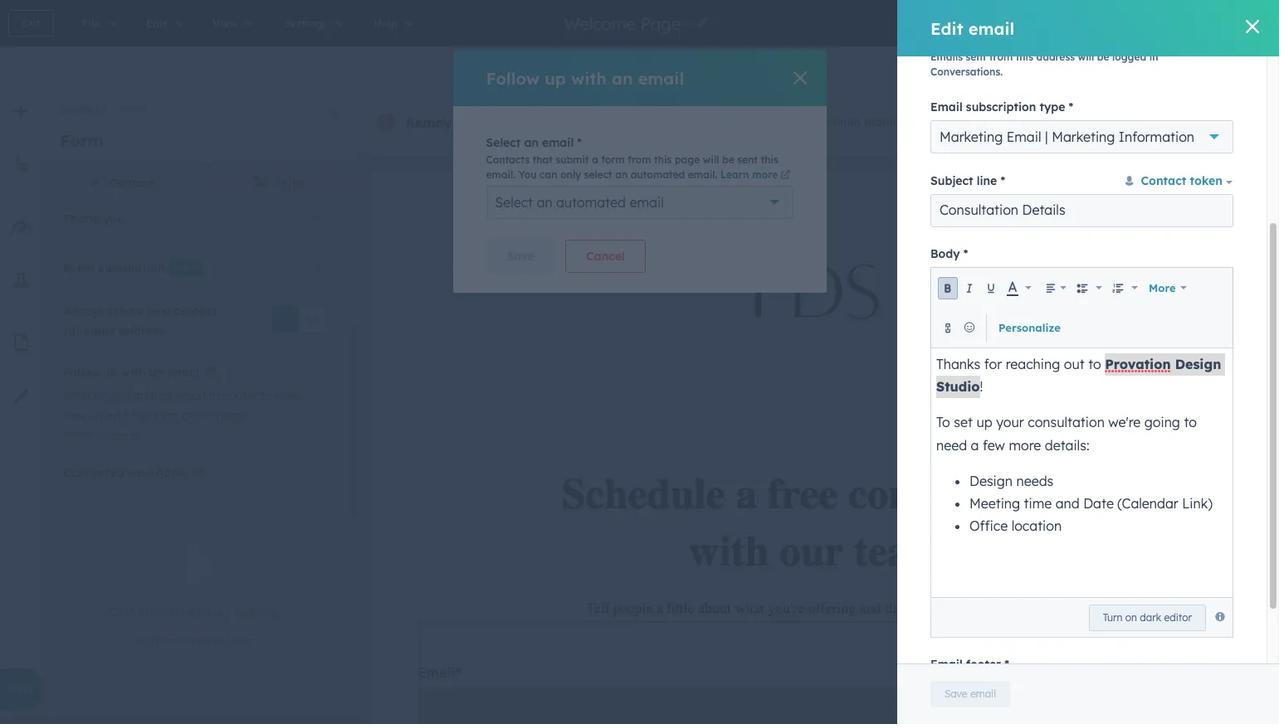 Task type: describe. For each thing, give the bounding box(es) containing it.
premium
[[812, 115, 861, 130]]

contents button
[[60, 103, 104, 116]]

0 vertical spatial select
[[486, 135, 521, 150]]

form button
[[104, 103, 147, 116]]

unlock premium features with crm suite starter.
[[772, 115, 1038, 130]]

send an automated email to contacts when they submit the form on this page.
[[63, 389, 303, 423]]

remove the hubspot logo from your landing pages.
[[406, 115, 758, 131]]

they
[[63, 408, 87, 423]]

automated inside contacts that submit a form from this page will be sent this email. you can only select an automated email.
[[631, 169, 685, 181]]

email up connected workflows
[[112, 429, 140, 442]]

save for save
[[507, 249, 535, 264]]

select an automated email button
[[486, 186, 793, 219]]

this
[[109, 607, 127, 619]]

edit email dialog
[[898, 0, 1279, 725]]

2 vertical spatial form
[[63, 260, 94, 275]]

settings
[[1152, 60, 1196, 75]]

tab list containing content
[[43, 164, 359, 204]]

1 vertical spatial up
[[103, 365, 118, 380]]

email down logo
[[542, 135, 574, 150]]

edit
[[931, 18, 964, 39]]

in inside emails sent from this address will be logged in conversations.
[[1150, 51, 1159, 63]]

logged
[[1113, 51, 1147, 63]]

isn't
[[155, 607, 175, 619]]

contacts
[[486, 154, 530, 166]]

contact
[[1141, 174, 1187, 189]]

a for workflow
[[194, 636, 200, 648]]

you
[[519, 169, 537, 181]]

contents
[[60, 103, 104, 116]]

styles link
[[201, 164, 359, 203]]

0 horizontal spatial follow up with an email
[[63, 365, 199, 380]]

publish
[[1195, 17, 1228, 29]]

any
[[214, 607, 231, 619]]

unlock
[[772, 115, 809, 130]]

beta button
[[0, 669, 42, 711]]

footer
[[966, 658, 1001, 673]]

email down footer
[[971, 688, 996, 701]]

information
[[1119, 129, 1195, 145]]

2 horizontal spatial with
[[913, 115, 936, 130]]

follow up with an email inside dialog
[[486, 68, 684, 88]]

always create new contact for email address
[[64, 304, 217, 338]]

save button
[[486, 240, 556, 273]]

exit
[[22, 17, 40, 29]]

more
[[752, 169, 778, 181]]

|
[[1045, 129, 1048, 145]]

features
[[864, 115, 909, 130]]

a for form
[[592, 154, 599, 166]]

starter.
[[998, 115, 1038, 130]]

form right this at the left
[[130, 607, 153, 619]]

0 vertical spatial workflows
[[128, 466, 186, 481]]

select an automated email
[[495, 194, 664, 211]]

save email button
[[931, 682, 1010, 708]]

0 horizontal spatial follow
[[63, 365, 100, 380]]

pages.
[[714, 115, 758, 131]]

email inside popup button
[[1007, 129, 1042, 145]]

consultation details
[[940, 202, 1066, 219]]

preview
[[1120, 17, 1156, 29]]

2
[[1260, 4, 1265, 15]]

send
[[63, 389, 91, 403]]

email inside send an automated email to contacts when they submit the form on this page.
[[175, 389, 205, 403]]

connected
[[63, 466, 124, 481]]

preview button
[[1106, 10, 1170, 37]]

to inside popup button
[[181, 636, 191, 648]]

learn more
[[721, 169, 778, 181]]

email footer
[[931, 658, 1001, 673]]

automation
[[97, 260, 165, 275]]

body
[[931, 247, 960, 262]]

form inside contacts that submit a form from this page will be sent this email. you can only select an automated email.
[[602, 154, 625, 166]]

up inside dialog
[[545, 68, 566, 88]]

publish button
[[1180, 10, 1242, 37]]

contact
[[174, 304, 217, 319]]

remove
[[406, 115, 460, 131]]

close image for form
[[328, 109, 338, 119]]

1 email. from the left
[[486, 169, 516, 181]]

1 horizontal spatial the
[[464, 115, 485, 131]]

email for email subscription type
[[931, 100, 963, 115]]

can
[[540, 169, 558, 181]]

form automation
[[63, 260, 165, 275]]

this inside send an automated email to contacts when they submit the form on this page.
[[198, 408, 218, 423]]

connected workflows
[[63, 466, 186, 481]]

logo
[[552, 115, 582, 131]]

publish group
[[1180, 10, 1263, 37]]

personalize
[[999, 321, 1061, 334]]

page.
[[221, 408, 252, 423]]

new
[[147, 304, 171, 319]]

that
[[533, 154, 553, 166]]

learn more link
[[721, 169, 793, 181]]

will inside emails sent from this address will be logged in conversations.
[[1078, 51, 1095, 63]]

new
[[175, 262, 196, 273]]

application inside edit email dialog
[[931, 268, 1234, 639]]

2 email. from the left
[[688, 169, 718, 181]]

submit inside send an automated email to contacts when they submit the form on this page.
[[90, 408, 128, 423]]

an inside send an automated email to contacts when they submit the form on this page.
[[94, 389, 108, 403]]

save email
[[945, 688, 996, 701]]

follow inside dialog
[[486, 68, 540, 88]]

type
[[1040, 100, 1066, 115]]

to inside send an automated email to contacts when they submit the form on this page.
[[208, 389, 220, 403]]

an inside button
[[96, 429, 109, 442]]

this left the page
[[654, 154, 672, 166]]

select
[[584, 169, 613, 181]]

conversations.
[[931, 66, 1003, 78]]

always
[[64, 304, 104, 319]]

email up send an automated email to contacts when they submit the form on this page.
[[167, 365, 199, 380]]

page
[[675, 154, 700, 166]]

email right edit
[[969, 18, 1015, 39]]

alert containing this form isn't used in any workflows
[[63, 520, 326, 655]]

upgrade link
[[1178, 106, 1270, 139]]

contact token button
[[1123, 174, 1234, 189]]

close image for edit email
[[1246, 20, 1260, 33]]



Task type: locate. For each thing, give the bounding box(es) containing it.
for
[[64, 324, 80, 338]]

0 vertical spatial automated
[[631, 169, 685, 181]]

0 horizontal spatial automated
[[111, 389, 172, 403]]

email. down the page
[[688, 169, 718, 181]]

select an email inside follow up with an email dialog
[[486, 135, 574, 150]]

address inside 'always create new contact for email address'
[[119, 324, 164, 338]]

from
[[990, 51, 1013, 63], [587, 115, 619, 131], [628, 154, 651, 166]]

edit email
[[931, 18, 1015, 39]]

this form isn't used in any workflows
[[109, 607, 281, 619]]

2 vertical spatial automated
[[111, 389, 172, 403]]

automated inside send an automated email to contacts when they submit the form on this page.
[[111, 389, 172, 403]]

in
[[1150, 51, 1159, 63], [202, 607, 211, 619]]

1 vertical spatial close image
[[328, 109, 338, 119]]

0 vertical spatial be
[[1098, 51, 1110, 63]]

1 horizontal spatial follow
[[486, 68, 540, 88]]

this inside emails sent from this address will be logged in conversations.
[[1016, 51, 1034, 63]]

select an email up that
[[486, 135, 574, 150]]

token
[[1190, 174, 1223, 189]]

1 horizontal spatial save
[[945, 688, 968, 701]]

1 vertical spatial follow
[[63, 365, 100, 380]]

follow up hubspot
[[486, 68, 540, 88]]

in left any
[[202, 607, 211, 619]]

form inside popup button
[[156, 636, 179, 648]]

0 horizontal spatial address
[[119, 324, 164, 338]]

2 horizontal spatial automated
[[631, 169, 685, 181]]

application containing more
[[931, 268, 1234, 639]]

tab list
[[43, 164, 359, 204]]

select an email down they
[[63, 429, 140, 442]]

form down contents button
[[60, 130, 103, 151]]

caret image
[[313, 260, 323, 276]]

1 vertical spatial submit
[[90, 408, 128, 423]]

automated for select an automated email
[[556, 194, 626, 211]]

2 vertical spatial from
[[628, 154, 651, 166]]

form
[[602, 154, 625, 166], [152, 408, 178, 423], [130, 607, 153, 619], [156, 636, 179, 648]]

more button
[[1144, 271, 1192, 305]]

save inside edit email dialog
[[945, 688, 968, 701]]

email up your
[[638, 68, 684, 88]]

workflows right any
[[234, 607, 281, 619]]

details
[[1023, 202, 1066, 219]]

link opens in a new window image
[[781, 171, 791, 181], [781, 171, 791, 181]]

sent up learn more
[[737, 154, 758, 166]]

address down autosaved
[[1037, 51, 1075, 63]]

0 vertical spatial a
[[592, 154, 599, 166]]

this up "more"
[[761, 154, 779, 166]]

with up remove the hubspot logo from your landing pages.
[[571, 68, 607, 88]]

this up subscription
[[1016, 51, 1034, 63]]

select inside button
[[63, 429, 93, 442]]

address inside emails sent from this address will be logged in conversations.
[[1037, 51, 1075, 63]]

an down can on the left top of page
[[537, 194, 553, 211]]

2 vertical spatial select
[[63, 429, 93, 442]]

editor
[[1164, 612, 1192, 624]]

0 vertical spatial up
[[545, 68, 566, 88]]

automated down the page
[[631, 169, 685, 181]]

add form to a workflow button
[[120, 629, 269, 655]]

0 horizontal spatial workflows
[[128, 466, 186, 481]]

1 vertical spatial from
[[587, 115, 619, 131]]

workflow
[[203, 636, 245, 648]]

1 horizontal spatial be
[[1098, 51, 1110, 63]]

sent inside emails sent from this address will be logged in conversations.
[[966, 51, 987, 63]]

a up select
[[592, 154, 599, 166]]

0 vertical spatial will
[[1078, 51, 1095, 63]]

email
[[969, 18, 1015, 39], [638, 68, 684, 88], [542, 135, 574, 150], [630, 194, 664, 211], [84, 324, 116, 338], [167, 365, 199, 380], [175, 389, 205, 403], [112, 429, 140, 442], [971, 688, 996, 701]]

0 vertical spatial on
[[181, 408, 195, 423]]

0 horizontal spatial a
[[194, 636, 200, 648]]

autosaved button
[[1035, 13, 1096, 33]]

0 vertical spatial in
[[1150, 51, 1159, 63]]

0 vertical spatial sent
[[966, 51, 987, 63]]

1 horizontal spatial a
[[592, 154, 599, 166]]

an inside popup button
[[537, 194, 553, 211]]

contacts that submit a form from this page will be sent this email. you can only select an automated email.
[[486, 154, 779, 181]]

1 horizontal spatial email.
[[688, 169, 718, 181]]

form inside send an automated email to contacts when they submit the form on this page.
[[152, 408, 178, 423]]

0 vertical spatial email
[[931, 100, 963, 115]]

an up send an automated email to contacts when they submit the form on this page.
[[149, 365, 164, 380]]

0 horizontal spatial from
[[587, 115, 619, 131]]

on inside button
[[1126, 612, 1138, 624]]

content
[[109, 176, 154, 191]]

be up learn
[[722, 154, 735, 166]]

an right send
[[94, 389, 108, 403]]

form up always
[[63, 260, 94, 275]]

1 horizontal spatial to
[[208, 389, 220, 403]]

consultation
[[940, 202, 1019, 219]]

automated for send an automated email to contacts when they submit the form on this page.
[[111, 389, 172, 403]]

more
[[1149, 281, 1176, 295]]

0 horizontal spatial will
[[703, 154, 719, 166]]

email for email footer
[[931, 658, 963, 673]]

0 horizontal spatial to
[[181, 636, 191, 648]]

1 vertical spatial a
[[194, 636, 200, 648]]

styles
[[275, 176, 307, 191]]

on right turn
[[1126, 612, 1138, 624]]

will down autosaved button
[[1078, 51, 1095, 63]]

a left workflow
[[194, 636, 200, 648]]

0 vertical spatial follow
[[486, 68, 540, 88]]

be inside emails sent from this address will be logged in conversations.
[[1098, 51, 1110, 63]]

close image inside edit email dialog
[[1246, 20, 1260, 33]]

0 vertical spatial follow up with an email
[[486, 68, 684, 88]]

1 horizontal spatial close image
[[1246, 20, 1260, 33]]

form up select an email button
[[152, 408, 178, 423]]

0 horizontal spatial on
[[181, 408, 195, 423]]

0 vertical spatial from
[[990, 51, 1013, 63]]

1 vertical spatial address
[[119, 324, 164, 338]]

1 marketing from the left
[[940, 129, 1003, 145]]

an right select
[[616, 169, 628, 181]]

0 horizontal spatial marketing
[[940, 129, 1003, 145]]

1 horizontal spatial will
[[1078, 51, 1095, 63]]

turn on dark editor
[[1103, 612, 1192, 624]]

with inside dialog
[[571, 68, 607, 88]]

with down 'always create new contact for email address'
[[121, 365, 146, 380]]

0 horizontal spatial be
[[722, 154, 735, 166]]

0 horizontal spatial sent
[[737, 154, 758, 166]]

from inside emails sent from this address will be logged in conversations.
[[990, 51, 1013, 63]]

1 horizontal spatial marketing
[[1052, 129, 1115, 145]]

follow up with an email up remove the hubspot logo from your landing pages.
[[486, 68, 684, 88]]

personalize button
[[994, 311, 1066, 344]]

turn on dark editor button
[[1089, 605, 1206, 632]]

when
[[274, 389, 303, 403]]

1 horizontal spatial from
[[628, 154, 651, 166]]

sent inside contacts that submit a form from this page will be sent this email. you can only select an automated email.
[[737, 154, 758, 166]]

from up conversations.
[[990, 51, 1013, 63]]

submit up select an email button
[[90, 408, 128, 423]]

an
[[612, 68, 633, 88], [524, 135, 539, 150], [616, 169, 628, 181], [537, 194, 553, 211], [149, 365, 164, 380], [94, 389, 108, 403], [96, 429, 109, 442]]

0 vertical spatial save
[[507, 249, 535, 264]]

automated down select
[[556, 194, 626, 211]]

will inside contacts that submit a form from this page will be sent this email. you can only select an automated email.
[[703, 154, 719, 166]]

save down email footer
[[945, 688, 968, 701]]

close image
[[793, 71, 807, 85]]

None field
[[563, 12, 686, 34]]

1 horizontal spatial sent
[[966, 51, 987, 63]]

save inside follow up with an email dialog
[[507, 249, 535, 264]]

1 vertical spatial email
[[1007, 129, 1042, 145]]

select inside popup button
[[495, 194, 533, 211]]

an up that
[[524, 135, 539, 150]]

1 horizontal spatial workflows
[[234, 607, 281, 619]]

marketing right |
[[1052, 129, 1115, 145]]

0 vertical spatial close image
[[1246, 20, 1260, 33]]

save down select an automated email
[[507, 249, 535, 264]]

on left page.
[[181, 408, 195, 423]]

be left "logged" at the top of the page
[[1098, 51, 1110, 63]]

0 horizontal spatial close image
[[328, 109, 338, 119]]

crm
[[939, 115, 964, 130]]

submit inside contacts that submit a form from this page will be sent this email. you can only select an automated email.
[[556, 154, 589, 166]]

settings button
[[1128, 53, 1204, 81]]

save for save email
[[945, 688, 968, 701]]

navigation containing contents
[[43, 89, 359, 119]]

1 vertical spatial in
[[202, 607, 211, 619]]

up down 'always create new contact for email address'
[[103, 365, 118, 380]]

email subscription type
[[931, 100, 1066, 115]]

suite
[[968, 115, 995, 130]]

follow up with an email dialog
[[453, 50, 827, 293]]

to down used
[[181, 636, 191, 648]]

follow up with an email element
[[63, 386, 326, 446]]

marketing email | marketing information button
[[931, 120, 1234, 154]]

1 horizontal spatial in
[[1150, 51, 1159, 63]]

marketing down email subscription type
[[940, 129, 1003, 145]]

form up select
[[602, 154, 625, 166]]

automated
[[631, 169, 685, 181], [556, 194, 626, 211], [111, 389, 172, 403]]

contact token
[[1141, 174, 1223, 189]]

select an email inside button
[[63, 429, 140, 442]]

with left crm
[[913, 115, 936, 130]]

1 horizontal spatial with
[[571, 68, 607, 88]]

the right remove
[[464, 115, 485, 131]]

address
[[1037, 51, 1075, 63], [119, 324, 164, 338]]

1 vertical spatial form
[[60, 130, 103, 151]]

alert
[[63, 520, 326, 655]]

beta
[[8, 683, 34, 697]]

in inside alert
[[202, 607, 211, 619]]

group
[[603, 53, 668, 81], [1211, 53, 1263, 81], [1073, 277, 1107, 300], [1108, 277, 1142, 300]]

0 vertical spatial form
[[121, 103, 147, 116]]

subject
[[931, 174, 974, 189]]

0 horizontal spatial select an email
[[63, 429, 140, 442]]

select up contacts
[[486, 135, 521, 150]]

an up connected
[[96, 429, 109, 442]]

2 vertical spatial email
[[931, 658, 963, 673]]

email down contacts that submit a form from this page will be sent this email. you can only select an automated email.
[[630, 194, 664, 211]]

a inside contacts that submit a form from this page will be sent this email. you can only select an automated email.
[[592, 154, 599, 166]]

emails
[[931, 51, 963, 63]]

1 vertical spatial the
[[131, 408, 148, 423]]

select an email button
[[63, 426, 158, 446]]

1 vertical spatial workflows
[[234, 607, 281, 619]]

email inside 'always create new contact for email address'
[[84, 324, 116, 338]]

automated up select an email button
[[111, 389, 172, 403]]

1 vertical spatial will
[[703, 154, 719, 166]]

1 vertical spatial on
[[1126, 612, 1138, 624]]

follow up with an email down 'always create new contact for email address'
[[63, 365, 199, 380]]

will
[[1078, 51, 1095, 63], [703, 154, 719, 166]]

contacts
[[223, 389, 271, 403]]

email down always
[[84, 324, 116, 338]]

cancel
[[586, 249, 625, 264]]

in right "logged" at the top of the page
[[1150, 51, 1159, 63]]

with
[[571, 68, 607, 88], [913, 115, 936, 130], [121, 365, 146, 380]]

1 vertical spatial select an email
[[63, 429, 140, 442]]

2 marketing from the left
[[1052, 129, 1115, 145]]

add
[[135, 636, 153, 648]]

autosaved
[[1035, 16, 1096, 31]]

line
[[977, 174, 997, 189]]

1 vertical spatial sent
[[737, 154, 758, 166]]

1 vertical spatial with
[[913, 115, 936, 130]]

marketing email | marketing information
[[940, 129, 1195, 145]]

follow up with an email
[[486, 68, 684, 88], [63, 365, 199, 380]]

workflows down select an email button
[[128, 466, 186, 481]]

the up select an email button
[[131, 408, 148, 423]]

2 horizontal spatial from
[[990, 51, 1013, 63]]

navigation
[[43, 89, 359, 119]]

on
[[181, 408, 195, 423], [1126, 612, 1138, 624]]

follow up send
[[63, 365, 100, 380]]

form right add
[[156, 636, 179, 648]]

turn
[[1103, 612, 1123, 624]]

select down they
[[63, 429, 93, 442]]

0 vertical spatial the
[[464, 115, 485, 131]]

subject line
[[931, 174, 997, 189]]

2 vertical spatial with
[[121, 365, 146, 380]]

0 vertical spatial select an email
[[486, 135, 574, 150]]

address down create
[[119, 324, 164, 338]]

an inside contacts that submit a form from this page will be sent this email. you can only select an automated email.
[[616, 169, 628, 181]]

email up crm
[[931, 100, 963, 115]]

this left page.
[[198, 408, 218, 423]]

0 vertical spatial submit
[[556, 154, 589, 166]]

email. down contacts
[[486, 169, 516, 181]]

1 vertical spatial follow up with an email
[[63, 365, 199, 380]]

up
[[545, 68, 566, 88], [103, 365, 118, 380]]

1 horizontal spatial up
[[545, 68, 566, 88]]

1 horizontal spatial address
[[1037, 51, 1075, 63]]

0 horizontal spatial save
[[507, 249, 535, 264]]

subscription
[[966, 100, 1037, 115]]

upgrade
[[1199, 115, 1249, 130]]

exit link
[[8, 10, 54, 37]]

1 horizontal spatial on
[[1126, 612, 1138, 624]]

1 vertical spatial to
[[181, 636, 191, 648]]

email left footer
[[931, 658, 963, 673]]

be inside contacts that submit a form from this page will be sent this email. you can only select an automated email.
[[722, 154, 735, 166]]

1 vertical spatial save
[[945, 688, 968, 701]]

0 vertical spatial address
[[1037, 51, 1075, 63]]

0 horizontal spatial submit
[[90, 408, 128, 423]]

0 horizontal spatial with
[[121, 365, 146, 380]]

select down you
[[495, 194, 533, 211]]

an up your
[[612, 68, 633, 88]]

from down your
[[628, 154, 651, 166]]

1 horizontal spatial automated
[[556, 194, 626, 211]]

sent up conversations.
[[966, 51, 987, 63]]

1 vertical spatial be
[[722, 154, 735, 166]]

submit up only
[[556, 154, 589, 166]]

cancel button
[[566, 240, 646, 273]]

add form to a workflow
[[135, 636, 245, 648]]

0 horizontal spatial in
[[202, 607, 211, 619]]

on inside send an automated email to contacts when they submit the form on this page.
[[181, 408, 195, 423]]

email left contacts
[[175, 389, 205, 403]]

select an email
[[486, 135, 574, 150], [63, 429, 140, 442]]

0 vertical spatial with
[[571, 68, 607, 88]]

automated inside select an automated email popup button
[[556, 194, 626, 211]]

emails sent from this address will be logged in conversations.
[[931, 51, 1159, 78]]

0 vertical spatial to
[[208, 389, 220, 403]]

from inside contacts that submit a form from this page will be sent this email. you can only select an automated email.
[[628, 154, 651, 166]]

close image
[[1246, 20, 1260, 33], [328, 109, 338, 119]]

to left contacts
[[208, 389, 220, 403]]

hubspot
[[490, 115, 548, 131]]

1 vertical spatial select
[[495, 194, 533, 211]]

create
[[107, 304, 144, 319]]

the inside send an automated email to contacts when they submit the form on this page.
[[131, 408, 148, 423]]

a inside popup button
[[194, 636, 200, 648]]

1 vertical spatial automated
[[556, 194, 626, 211]]

email inside popup button
[[630, 194, 664, 211]]

0 horizontal spatial email.
[[486, 169, 516, 181]]

will right the page
[[703, 154, 719, 166]]

application
[[931, 268, 1234, 639]]

1 horizontal spatial submit
[[556, 154, 589, 166]]

1 horizontal spatial select an email
[[486, 135, 574, 150]]

email.
[[486, 169, 516, 181], [688, 169, 718, 181]]

0 horizontal spatial the
[[131, 408, 148, 423]]

workflows inside alert
[[234, 607, 281, 619]]

form right contents
[[121, 103, 147, 116]]

to
[[208, 389, 220, 403], [181, 636, 191, 648]]

1 horizontal spatial follow up with an email
[[486, 68, 684, 88]]

0 horizontal spatial up
[[103, 365, 118, 380]]

learn
[[721, 169, 749, 181]]

up up logo
[[545, 68, 566, 88]]

email left |
[[1007, 129, 1042, 145]]

from right logo
[[587, 115, 619, 131]]



Task type: vqa. For each thing, say whether or not it's contained in the screenshot.
the bottommost Email
yes



